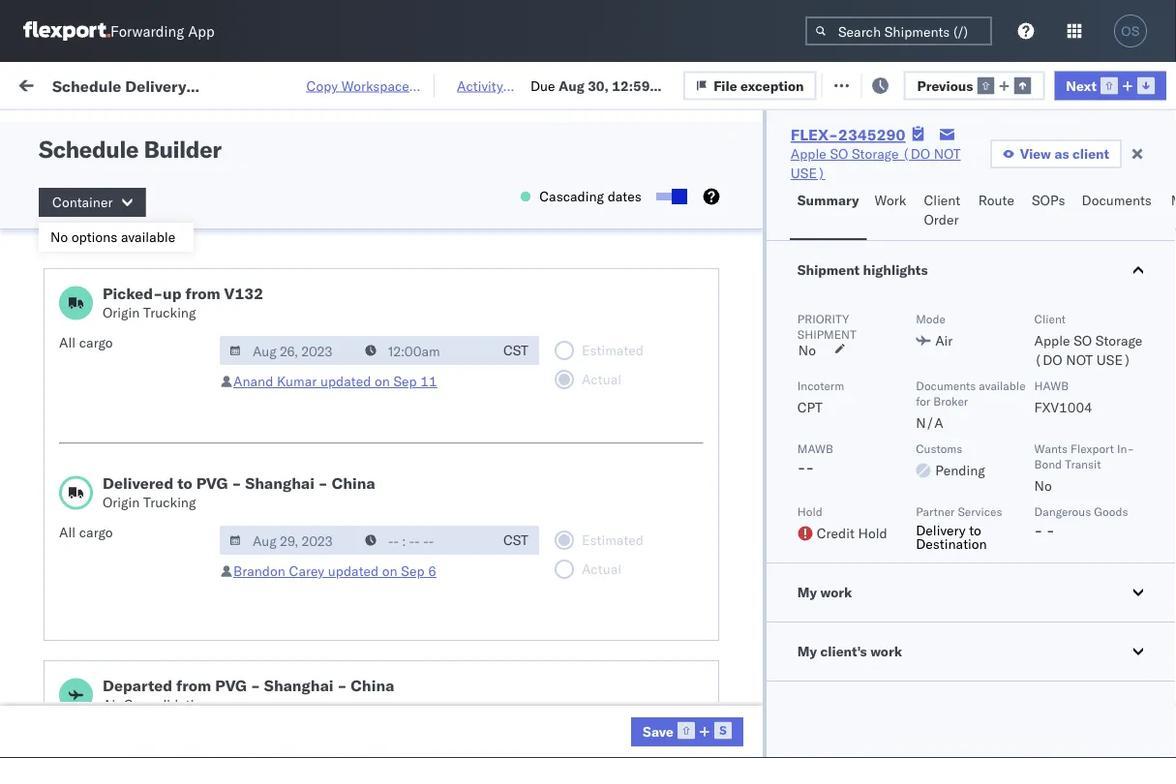 Task type: locate. For each thing, give the bounding box(es) containing it.
los left the angeles
[[182, 214, 204, 231]]

1 vertical spatial cargo
[[79, 524, 113, 541]]

3 demo from the top
[[773, 481, 809, 498]]

pickup for confirm pickup from amsterdam airport schiphol, haarlemmermeer, netherlands link
[[94, 513, 135, 530]]

client inside button
[[924, 192, 961, 209]]

cargo for picked-
[[79, 334, 113, 351]]

2345290 down 2318886
[[1111, 736, 1169, 753]]

so inside client apple so storage (do not use) incoterm cpt
[[1074, 332, 1092, 349]]

1 unknown from the top
[[312, 225, 373, 242]]

schedule delivery appointment link
[[41, 266, 234, 285], [45, 436, 238, 456], [41, 734, 234, 754]]

from inside confirm pickup from amsterdam airport schiphol, haarlemmermeer, netherlands
[[139, 513, 167, 530]]

work inside work button
[[875, 192, 907, 209]]

consignee down incoterm on the right
[[812, 396, 877, 412]]

customs down haarlemmermeer,
[[92, 555, 146, 572]]

flex-2389690
[[1069, 438, 1169, 455]]

picked-
[[103, 284, 163, 303]]

6 resize handle column header from the left
[[1005, 150, 1028, 758]]

integration test account - karl lagerfeld
[[844, 523, 1096, 540], [844, 566, 1096, 583]]

1 vertical spatial upload customs clearance documents
[[45, 640, 212, 677]]

haarlemmermeer,
[[102, 532, 213, 549]]

schedule pickup from los angeles, ca for 12:59 am mst, feb 28, 2023
[[45, 385, 261, 421]]

1:00
[[312, 651, 341, 668]]

schedule inside the schedule pickup from los angeles international airport
[[45, 214, 102, 231]]

pm for 4:00
[[345, 566, 366, 583]]

MMM D, YYYY text field
[[220, 336, 357, 365], [220, 526, 357, 555]]

bookings for flex-1919146
[[844, 140, 901, 157]]

0 vertical spatial upload customs clearance documents link
[[45, 554, 275, 593]]

air
[[593, 183, 610, 199], [593, 225, 610, 242], [593, 268, 610, 285], [935, 332, 953, 349], [593, 523, 610, 540], [103, 696, 120, 713], [593, 736, 610, 753]]

shanghai inside departed from pvg - shanghai - china air consolidation
[[264, 676, 334, 695]]

delivered
[[103, 473, 174, 493]]

0 vertical spatial available
[[121, 228, 175, 245]]

1 vertical spatial confirm
[[21, 352, 71, 369]]

china inside departed from pvg - shanghai - china air consolidation
[[351, 676, 394, 695]]

lagerfeld down dangerous goods - -
[[1039, 566, 1096, 583]]

1 pm from the top
[[345, 523, 366, 540]]

0 horizontal spatial on
[[884, 438, 905, 455]]

-- : -- -- text field up 6
[[355, 526, 493, 555]]

origin inside delivered to pvg - shanghai - china origin trucking
[[103, 494, 140, 511]]

madrid,
[[145, 319, 192, 336]]

upload down upload proof of delivery button
[[45, 640, 89, 657]]

1 -- : -- -- text field from the top
[[355, 336, 493, 365]]

4 unknown from the top
[[312, 694, 373, 711]]

ag up bond
[[1034, 438, 1053, 455]]

pickup inside the schedule pickup from los angeles international airport
[[105, 214, 147, 231]]

schedule for schedule pickup from los angeles, ca link related to 12:59 am mst, feb 28, 2023
[[45, 385, 102, 402]]

view
[[1020, 145, 1051, 162]]

1 vertical spatial trucking
[[143, 494, 196, 511]]

2258423
[[1111, 310, 1169, 327]]

2 mmm d, yyyy text field from the top
[[220, 526, 357, 555]]

1 schedule pickup from los angeles, ca link from the top
[[45, 384, 275, 423]]

los for schedule pickup from los angeles international airport link
[[182, 214, 204, 231]]

ca for confirm pickup from los angeles, ca link
[[233, 352, 252, 369]]

to for pvg
[[177, 473, 192, 493]]

to right reset
[[499, 75, 512, 91]]

cargo up netherlands
[[79, 524, 113, 541]]

los for schedule pickup from los angeles, ca link associated with unknown
[[182, 470, 204, 487]]

on for delivered to pvg - shanghai - china
[[382, 563, 398, 579]]

confirm inside confirm pickup from amsterdam airport schiphol, haarlemmermeer, netherlands
[[41, 513, 90, 530]]

schedule builder
[[39, 135, 221, 164]]

updated right kumar at the left
[[320, 373, 371, 390]]

from inside schedule pickup from madrid– barajas airport, madrid, spain
[[151, 300, 179, 317]]

upload customs clearance documents link up consolidation
[[45, 639, 275, 678]]

1 vertical spatial schedule pickup from los angeles, ca link
[[45, 469, 275, 508]]

demo
[[773, 140, 809, 157], [773, 396, 809, 412], [773, 481, 809, 498]]

integration left destination
[[844, 523, 911, 540]]

0 vertical spatial of
[[184, 129, 196, 146]]

1 trucking from the top
[[143, 304, 196, 321]]

1 vertical spatial available
[[979, 378, 1026, 393]]

2 vertical spatial schedule pickup from los angeles, ca link
[[45, 682, 275, 721]]

aug
[[559, 77, 585, 94], [416, 268, 442, 285], [416, 736, 442, 753]]

3 schedule pickup from los angeles, ca link from the top
[[45, 682, 275, 721]]

3 flexport demo consignee from the top
[[718, 481, 877, 498]]

2 vandelay from the left
[[844, 353, 900, 370]]

client for order
[[924, 192, 961, 209]]

1 vertical spatial karl
[[1010, 566, 1035, 583]]

pvg up 'amsterdam'
[[196, 473, 228, 493]]

my for my work
[[798, 584, 817, 601]]

of
[[184, 129, 196, 146], [128, 608, 141, 624]]

angeles, for schedule pickup from los angeles, ca link associated with unknown
[[208, 470, 261, 487]]

fcl
[[636, 353, 660, 370], [636, 396, 660, 412], [636, 566, 660, 583], [636, 651, 660, 668], [636, 694, 660, 711]]

ocean for flexport demo consignee
[[593, 396, 632, 412]]

client up bosch ocean test
[[792, 651, 829, 668]]

ocean for vandelay
[[593, 353, 632, 370]]

1 xiaoyu from the left
[[718, 651, 760, 668]]

3 unknown from the top
[[312, 481, 373, 498]]

vandelay left west
[[844, 353, 900, 370]]

1 vertical spatial my
[[798, 643, 817, 660]]

delivery inside the 'upload proof of delivery' link
[[144, 608, 194, 624]]

mdt,
[[379, 268, 413, 285], [379, 438, 413, 455], [369, 523, 403, 540], [369, 566, 403, 583], [370, 651, 404, 668], [379, 736, 413, 753]]

on up the mst,
[[375, 373, 390, 390]]

2 origin from the top
[[103, 494, 140, 511]]

documents down netherlands
[[45, 575, 115, 592]]

1 karl from the top
[[1010, 523, 1035, 540]]

upload left proof
[[45, 608, 89, 624]]

to up 'amsterdam'
[[177, 473, 192, 493]]

app
[[188, 22, 215, 40]]

0 horizontal spatial vandelay
[[718, 353, 774, 370]]

2 demo from the top
[[773, 396, 809, 412]]

1 bookings test consignee from the top
[[844, 140, 999, 157]]

client inside client apple so storage (do not use) incoterm cpt
[[1035, 311, 1066, 326]]

all left airport,
[[59, 334, 76, 351]]

confirm for confirm delivery
[[45, 182, 94, 198]]

1 horizontal spatial ag
[[1034, 438, 1053, 455]]

flex-2130497
[[1069, 523, 1169, 540]]

schedule for schedule delivery appointment link associated with middle schedule delivery appointment button
[[45, 437, 102, 454]]

pickup inside button
[[74, 352, 116, 369]]

flex-2342348 button
[[1038, 604, 1173, 631], [1038, 604, 1173, 631]]

2 clearance from the top
[[150, 640, 212, 657]]

flexport demo consignee for flex-1893088
[[718, 481, 877, 498]]

1 horizontal spatial work
[[871, 643, 902, 660]]

angeles, inside button
[[177, 352, 230, 369]]

ag down n/a
[[908, 438, 927, 455]]

customs
[[916, 441, 963, 456], [92, 555, 146, 572], [92, 640, 146, 657]]

upload customs clearance documents link down haarlemmermeer,
[[45, 554, 275, 593]]

unknown for bosch
[[312, 694, 373, 711]]

1 horizontal spatial xiaoyu test client
[[844, 651, 955, 668]]

3 upload from the top
[[45, 640, 89, 657]]

2 vertical spatial bookings test consignee
[[844, 481, 999, 498]]

forwarding app
[[110, 22, 215, 40]]

0 vertical spatial lagerfeld
[[1039, 523, 1096, 540]]

1 vertical spatial work
[[871, 643, 902, 660]]

from inside the schedule pickup from los angeles international airport
[[151, 214, 179, 231]]

1 horizontal spatial of
[[184, 129, 196, 146]]

dates
[[608, 188, 642, 205]]

use) inside apple so storage (do not use) link
[[791, 165, 826, 182]]

pm for 3:59
[[345, 523, 366, 540]]

from inside button
[[120, 352, 148, 369]]

reset to default filters
[[459, 75, 604, 91]]

1 ocean fcl from the top
[[593, 353, 660, 370]]

2 vertical spatial on
[[382, 563, 398, 579]]

2 vertical spatial bookings
[[844, 481, 901, 498]]

1 all from the top
[[59, 334, 76, 351]]

flex-2258423
[[1069, 310, 1169, 327]]

0 vertical spatial flex-2345290
[[791, 125, 906, 144]]

client up order
[[924, 192, 961, 209]]

confirm pickup from amsterdam airport schiphol, haarlemmermeer, netherlands button
[[41, 512, 290, 568]]

from up 'amsterdam'
[[151, 470, 179, 487]]

4 fcl from the top
[[636, 651, 660, 668]]

1 upload customs clearance documents from the top
[[45, 555, 212, 592]]

mmm d, yyyy text field up kumar at the left
[[220, 336, 357, 365]]

bookings for flex-1893088
[[844, 481, 901, 498]]

upload proof of delivery
[[45, 608, 194, 624]]

aug for bottommost schedule delivery appointment button
[[416, 736, 442, 753]]

consolidation
[[124, 696, 209, 713]]

1 integration test account - karl lagerfeld from the top
[[844, 523, 1096, 540]]

spain
[[196, 319, 231, 336]]

no down bond
[[1035, 477, 1052, 494]]

ocean for bosch ocean test
[[593, 694, 632, 711]]

delivery for confirm delivery button
[[98, 182, 147, 198]]

flex-2318886 button
[[1038, 646, 1173, 673], [1038, 646, 1173, 673]]

sep down "4:00 pm mdt, jun 11, 2023"
[[408, 651, 432, 668]]

integration test account - karl lagerfeld down destination
[[844, 566, 1096, 583]]

1 flexport demo consignee from the top
[[718, 140, 877, 157]]

airport down delivered to pvg - shanghai - china origin trucking
[[245, 513, 288, 530]]

all cargo for delivered
[[59, 524, 113, 541]]

apple inside client apple so storage (do not use) incoterm cpt
[[1035, 332, 1070, 349]]

delivery down the no options available
[[101, 267, 151, 284]]

work inside import work button
[[120, 75, 154, 92]]

-- : -- -- text field for picked-up from v132
[[355, 336, 493, 365]]

delivery down workitem button
[[98, 182, 147, 198]]

jun down may
[[406, 566, 429, 583]]

delivery
[[98, 182, 147, 198], [101, 267, 151, 284], [105, 437, 155, 454], [916, 522, 966, 539], [144, 608, 194, 624], [101, 735, 151, 752]]

delivery inside confirm delivery link
[[98, 182, 147, 198]]

0 horizontal spatial file
[[714, 77, 737, 94]]

0 vertical spatial customs
[[916, 441, 963, 456]]

1 vertical spatial --
[[844, 310, 861, 327]]

2 upload customs clearance documents link from the top
[[45, 639, 275, 678]]

1 vertical spatial flexport demo consignee
[[718, 396, 877, 412]]

flexport demo consignee up name
[[718, 140, 877, 157]]

2 -- from the top
[[844, 310, 861, 327]]

1 upload from the top
[[45, 555, 89, 572]]

2 ocean fcl from the top
[[593, 396, 660, 412]]

2 -- : -- -- text field from the top
[[355, 526, 493, 555]]

1 xiaoyu test client from the left
[[718, 651, 829, 668]]

2 trucking from the top
[[143, 494, 196, 511]]

ag
[[908, 438, 927, 455], [1034, 438, 1053, 455]]

los inside the schedule pickup from los angeles international airport
[[182, 214, 204, 231]]

0 vertical spatial on
[[384, 75, 399, 92]]

2 unknown from the top
[[312, 353, 373, 370]]

0 vertical spatial trucking
[[143, 304, 196, 321]]

1 horizontal spatial available
[[979, 378, 1026, 393]]

apple so storage (do not use) down bosch ocean test
[[718, 736, 927, 753]]

cargo for delivered
[[79, 524, 113, 541]]

schedule pickup from los angeles, ca link
[[45, 384, 275, 423], [45, 469, 275, 508], [45, 682, 275, 721]]

1 vertical spatial 11,
[[435, 651, 456, 668]]

exception: missing bill of lading numbers
[[41, 129, 241, 166]]

0 horizontal spatial to
[[177, 473, 192, 493]]

cargo
[[79, 334, 113, 351], [79, 524, 113, 541]]

on
[[384, 75, 399, 92], [375, 373, 390, 390], [382, 563, 398, 579]]

from right the up
[[185, 284, 220, 303]]

2 bookings from the top
[[844, 396, 901, 412]]

demo for flex-1893088
[[773, 481, 809, 498]]

my for my client's work
[[798, 643, 817, 660]]

account for flex-2130497
[[944, 523, 995, 540]]

from up consolidation
[[176, 676, 211, 695]]

trucking inside picked-up from v132 origin trucking
[[143, 304, 196, 321]]

from down upload customs clearance documents button
[[151, 683, 179, 700]]

0 vertical spatial to
[[499, 75, 512, 91]]

2 all from the top
[[59, 524, 76, 541]]

0 vertical spatial clearance
[[150, 555, 212, 572]]

trucking inside delivered to pvg - shanghai - china origin trucking
[[143, 494, 196, 511]]

jun
[[416, 438, 438, 455], [406, 566, 429, 583]]

china for delivered to pvg - shanghai - china
[[332, 473, 375, 493]]

1 schedule pickup from los angeles, ca from the top
[[45, 385, 261, 421]]

integration for flex-2130497
[[844, 523, 911, 540]]

file exception up client name button
[[714, 77, 804, 94]]

customs down upload proof of delivery button
[[92, 640, 146, 657]]

1 demo from the top
[[773, 140, 809, 157]]

1 vertical spatial bookings test consignee
[[844, 396, 999, 412]]

2 schedule pickup from los angeles, ca from the top
[[45, 470, 261, 506]]

to inside delivered to pvg - shanghai - china origin trucking
[[177, 473, 192, 493]]

-- up shipment highlights
[[844, 225, 861, 242]]

fcl for xiaoyu test client
[[636, 651, 660, 668]]

1 vertical spatial aug
[[416, 268, 442, 285]]

1 vertical spatial airport
[[245, 513, 288, 530]]

0 vertical spatial bookings test consignee
[[844, 140, 999, 157]]

so inside apple so storage (do not use) link
[[830, 145, 848, 162]]

2 12:59 am mdt, aug 30, 2023 from the top
[[312, 736, 503, 753]]

2130497
[[1111, 523, 1169, 540]]

my
[[798, 584, 817, 601], [798, 643, 817, 660]]

client inside button
[[718, 158, 750, 173]]

from up haarlemmermeer,
[[139, 513, 167, 530]]

1 vertical spatial upload
[[45, 608, 89, 624]]

of right proof
[[128, 608, 141, 624]]

client for name
[[718, 158, 750, 173]]

trucking down the up
[[143, 304, 196, 321]]

airport inside confirm pickup from amsterdam airport schiphol, haarlemmermeer, netherlands
[[245, 513, 288, 530]]

airport
[[127, 234, 169, 251], [245, 513, 288, 530]]

1 vertical spatial 30,
[[445, 268, 466, 285]]

flex-2130497 button
[[1038, 518, 1173, 546], [1038, 518, 1173, 546]]

on
[[884, 438, 905, 455], [1010, 438, 1030, 455]]

0 vertical spatial cst
[[504, 342, 529, 359]]

consignee inside button
[[844, 158, 900, 173]]

schedule pickup from madrid– barajas airport, madrid, spain link
[[45, 299, 275, 337]]

storage inside apple so storage (do not use)
[[852, 145, 899, 162]]

-- : -- -- text field up 11
[[355, 336, 493, 365]]

0 horizontal spatial work
[[120, 75, 154, 92]]

id
[[1063, 158, 1074, 173]]

1 resize handle column header from the left
[[277, 150, 300, 758]]

apple so storage (do not use) down "my work"
[[718, 609, 927, 625]]

storage inside client apple so storage (do not use) incoterm cpt
[[1096, 332, 1143, 349]]

ca for schedule pickup from los angeles, ca link related to 12:59 am mst, feb 28, 2023
[[45, 404, 63, 421]]

am inside "due aug 30, 12:59 am"
[[559, 96, 581, 113]]

0 vertical spatial pm
[[345, 523, 366, 540]]

not inside client apple so storage (do not use) incoterm cpt
[[1066, 351, 1093, 368]]

updated right carey
[[328, 563, 379, 579]]

0 vertical spatial upload customs clearance documents
[[45, 555, 212, 592]]

consignee up summary
[[812, 140, 877, 157]]

2 integration test account - karl lagerfeld from the top
[[844, 566, 1096, 583]]

3 bookings from the top
[[844, 481, 901, 498]]

0 vertical spatial cargo
[[79, 334, 113, 351]]

1 mmm d, yyyy text field from the top
[[220, 336, 357, 365]]

0 vertical spatial upload
[[45, 555, 89, 572]]

to inside button
[[499, 75, 512, 91]]

n/a
[[916, 414, 944, 431]]

pickup inside schedule pickup from madrid– barajas airport, madrid, spain
[[105, 300, 147, 317]]

1 vertical spatial clearance
[[150, 640, 212, 657]]

1 bookings from the top
[[844, 140, 901, 157]]

1 vertical spatial china
[[351, 676, 394, 695]]

clearance up departed
[[150, 640, 212, 657]]

lagerfeld for air
[[1039, 523, 1096, 540]]

of right the bill
[[184, 129, 196, 146]]

2 upload from the top
[[45, 608, 89, 624]]

suitsupply
[[1010, 183, 1075, 199]]

5 ocean fcl from the top
[[593, 694, 660, 711]]

customs for first upload customs clearance documents link from the top of the page
[[92, 555, 146, 572]]

-- : -- -- text field
[[355, 336, 493, 365], [355, 526, 493, 555]]

shipment
[[798, 327, 857, 341]]

client up hawb
[[1035, 311, 1066, 326]]

flexport
[[718, 140, 769, 157], [718, 396, 769, 412], [1071, 441, 1114, 456], [718, 481, 769, 498]]

vandelay for vandelay
[[718, 353, 774, 370]]

upload for first upload customs clearance documents link from the top of the page
[[45, 555, 89, 572]]

apparel
[[762, 310, 810, 327]]

angeles, for confirm pickup from los angeles, ca link
[[177, 352, 230, 369]]

bat button
[[1128, 69, 1176, 98]]

work
[[821, 584, 852, 601], [871, 643, 902, 660]]

schedule inside schedule pickup from madrid– barajas airport, madrid, spain
[[45, 300, 102, 317]]

delivery for middle schedule delivery appointment button
[[105, 437, 155, 454]]

bookings test consignee up n/a
[[844, 396, 999, 412]]

759 at risk
[[266, 75, 333, 92]]

flexport for flex-1893088
[[718, 481, 769, 498]]

1 vertical spatial schedule pickup from los angeles, ca
[[45, 470, 261, 506]]

schedule pickup from los angeles, ca down upload customs clearance documents button
[[45, 683, 261, 719]]

angeles, down upload customs clearance documents button
[[208, 683, 261, 700]]

Search Shipments (/) text field
[[806, 16, 992, 46]]

schedule pickup from los angeles, ca link down upload customs clearance documents button
[[45, 682, 275, 721]]

pm right "4:00"
[[345, 566, 366, 583]]

hawb
[[1035, 378, 1069, 393]]

to down "services"
[[969, 522, 982, 539]]

anand
[[233, 373, 273, 390]]

2 vertical spatial schedule delivery appointment link
[[41, 734, 234, 754]]

2 flexport demo consignee from the top
[[718, 396, 877, 412]]

all cargo up confirm pickup from los angeles, ca
[[59, 334, 113, 351]]

1 vertical spatial cst
[[504, 532, 529, 548]]

pvg inside departed from pvg - shanghai - china air consolidation
[[215, 676, 247, 695]]

ocean fcl
[[593, 353, 660, 370], [593, 396, 660, 412], [593, 566, 660, 583], [593, 651, 660, 668], [593, 694, 660, 711]]

shanghai inside delivered to pvg - shanghai - china origin trucking
[[245, 473, 315, 493]]

exception up client name button
[[741, 77, 804, 94]]

1 vertical spatial to
[[177, 473, 192, 493]]

schedule pickup from madrid– barajas airport, madrid, spain
[[45, 300, 233, 336]]

schedule for schedule pickup from madrid– barajas airport, madrid, spain link
[[45, 300, 102, 317]]

0 vertical spatial schedule pickup from los angeles, ca
[[45, 385, 261, 421]]

due
[[531, 77, 555, 94]]

3 fcl from the top
[[636, 566, 660, 583]]

1 vertical spatial lagerfeld
[[1039, 566, 1096, 583]]

1 horizontal spatial work
[[875, 192, 907, 209]]

schedule for schedule delivery appointment link corresponding to bottommost schedule delivery appointment button
[[41, 735, 98, 752]]

1 vertical spatial hold
[[858, 525, 888, 542]]

2318886
[[1111, 651, 1169, 668]]

upload customs clearance documents inside button
[[45, 640, 212, 677]]

2 vertical spatial schedule pickup from los angeles, ca
[[45, 683, 261, 719]]

summary button
[[790, 183, 867, 240]]

cargo up confirm pickup from los angeles, ca
[[79, 334, 113, 351]]

1 fcl from the top
[[636, 353, 660, 370]]

2 vertical spatial to
[[969, 522, 982, 539]]

2 fcl from the top
[[636, 396, 660, 412]]

1 origin from the top
[[103, 304, 140, 321]]

1 horizontal spatial on
[[1010, 438, 1030, 455]]

759
[[266, 75, 291, 92]]

1 all cargo from the top
[[59, 334, 113, 351]]

0 vertical spatial work
[[821, 584, 852, 601]]

1 vertical spatial mmm d, yyyy text field
[[220, 526, 357, 555]]

schedule for schedule pickup from los angeles, ca link associated with unknown
[[45, 470, 102, 487]]

None checkbox
[[656, 193, 683, 200]]

1 my from the top
[[798, 584, 817, 601]]

5 fcl from the top
[[636, 694, 660, 711]]

3 resize handle column header from the left
[[560, 150, 583, 758]]

2 resize handle column header from the left
[[492, 150, 515, 758]]

all cargo up netherlands
[[59, 524, 113, 541]]

(do up priority
[[830, 268, 858, 285]]

2 vertical spatial confirm
[[41, 513, 90, 530]]

shanghai down 1:00
[[264, 676, 334, 695]]

appointment down consolidation
[[155, 735, 234, 752]]

angeles, up 'amsterdam'
[[208, 470, 261, 487]]

work right import
[[120, 75, 154, 92]]

work right "client's"
[[871, 643, 902, 660]]

ac
[[718, 225, 737, 242]]

pvg inside delivered to pvg - shanghai - china origin trucking
[[196, 473, 228, 493]]

2 lagerfeld from the top
[[1039, 566, 1096, 583]]

0 vertical spatial origin
[[103, 304, 140, 321]]

0 vertical spatial schedule delivery appointment
[[41, 267, 234, 284]]

1 -- from the top
[[844, 225, 861, 242]]

2 all cargo from the top
[[59, 524, 113, 541]]

12:59 am mdt, aug 30, 2023 for schedule delivery appointment link corresponding to bottommost schedule delivery appointment button
[[312, 736, 503, 753]]

(do inside apple so storage (do not use)
[[902, 145, 930, 162]]

schedule delivery appointment button up delivered
[[45, 436, 238, 457]]

1 vertical spatial shanghai
[[264, 676, 334, 695]]

2 karl from the top
[[1010, 566, 1035, 583]]

0 vertical spatial -- : -- -- text field
[[355, 336, 493, 365]]

2 pm from the top
[[345, 566, 366, 583]]

0 vertical spatial all cargo
[[59, 334, 113, 351]]

consignee down pending
[[934, 481, 999, 498]]

2 vertical spatial flexport demo consignee
[[718, 481, 877, 498]]

my down credit
[[798, 584, 817, 601]]

2 vertical spatial 2345290
[[1111, 736, 1169, 753]]

from for confirm pickup from los angeles, ca link
[[120, 352, 148, 369]]

1 integration test account - on ag from the left
[[718, 438, 927, 455]]

integration for flex-2318555
[[844, 183, 911, 199]]

aug for schedule delivery appointment button to the top
[[416, 268, 442, 285]]

departed from pvg - shanghai - china air consolidation
[[103, 676, 394, 713]]

1 horizontal spatial airport
[[245, 513, 288, 530]]

0 horizontal spatial xiaoyu
[[718, 651, 760, 668]]

0 vertical spatial shanghai
[[245, 473, 315, 493]]

apple right name
[[791, 145, 827, 162]]

demo for flex-1919147
[[773, 396, 809, 412]]

all up netherlands
[[59, 524, 76, 541]]

1 vertical spatial sep
[[401, 563, 425, 579]]

account for flex-2318555
[[944, 183, 995, 199]]

resize handle column header
[[277, 150, 300, 758], [492, 150, 515, 758], [560, 150, 583, 758], [685, 150, 709, 758], [811, 150, 835, 758], [1005, 150, 1028, 758], [1141, 150, 1165, 758], [1160, 150, 1176, 758]]

2 ag from the left
[[1034, 438, 1053, 455]]

appointment
[[155, 267, 234, 284], [159, 437, 238, 454], [155, 735, 234, 752]]

1 cst from the top
[[504, 342, 529, 359]]

2 cargo from the top
[[79, 524, 113, 541]]

client left name
[[718, 158, 750, 173]]

available
[[121, 228, 175, 245], [979, 378, 1026, 393]]

0 horizontal spatial hold
[[798, 504, 823, 518]]

unknown for flexport
[[312, 481, 373, 498]]

1 vertical spatial -- : -- -- text field
[[355, 526, 493, 555]]

filtered
[[19, 119, 66, 136]]

3 schedule pickup from los angeles, ca from the top
[[45, 683, 261, 719]]

confirm for confirm pickup from los angeles, ca
[[21, 352, 71, 369]]

v132
[[224, 284, 264, 303]]

file up client name
[[714, 77, 737, 94]]

airport,
[[94, 319, 141, 336]]

integration test account - on ag up pending
[[844, 438, 1053, 455]]

1 cargo from the top
[[79, 334, 113, 351]]

shanghai up 3:59
[[245, 473, 315, 493]]

am
[[559, 96, 581, 113], [353, 268, 375, 285], [353, 396, 375, 412], [353, 438, 375, 455], [345, 651, 367, 668], [353, 736, 375, 753]]

2 my from the top
[[798, 643, 817, 660]]

-- for studio apparel
[[844, 310, 861, 327]]

1 vertical spatial all cargo
[[59, 524, 113, 541]]

schedule for schedule pickup from los angeles international airport link
[[45, 214, 102, 231]]

0 vertical spatial my
[[798, 584, 817, 601]]

airport inside the schedule pickup from los angeles international airport
[[127, 234, 169, 251]]

customs inside button
[[92, 640, 146, 657]]

china
[[332, 473, 375, 493], [351, 676, 394, 695]]

angeles, down spain
[[177, 352, 230, 369]]

snoozed : no
[[105, 120, 174, 135]]

2 cst from the top
[[504, 532, 529, 548]]

1 vertical spatial jun
[[406, 566, 429, 583]]

0 vertical spatial sep
[[394, 373, 417, 390]]

origin
[[103, 304, 140, 321], [103, 494, 140, 511]]

2 schedule pickup from los angeles, ca link from the top
[[45, 469, 275, 508]]

0 horizontal spatial available
[[121, 228, 175, 245]]

2 vertical spatial aug
[[416, 736, 442, 753]]

1 horizontal spatial to
[[499, 75, 512, 91]]

2 vertical spatial customs
[[92, 640, 146, 657]]

view as client button
[[990, 139, 1122, 168]]

flex- down 'flex-2342348'
[[1069, 651, 1111, 668]]

pickup inside confirm pickup from amsterdam airport schiphol, haarlemmermeer, netherlands
[[94, 513, 135, 530]]

12:59 inside "due aug 30, 12:59 am"
[[612, 77, 650, 94]]

los inside button
[[151, 352, 173, 369]]

integration right mawb on the right bottom of page
[[844, 438, 911, 455]]

4 ocean fcl from the top
[[593, 651, 660, 668]]

1 vertical spatial 12:59 am mdt, aug 30, 2023
[[312, 736, 503, 753]]

1 horizontal spatial file
[[936, 75, 960, 92]]

2 upload customs clearance documents from the top
[[45, 640, 212, 677]]

1 vandelay from the left
[[718, 353, 774, 370]]

schedule delivery appointment button
[[41, 266, 234, 287], [45, 436, 238, 457], [41, 734, 234, 756]]

1 vertical spatial customs
[[92, 555, 146, 572]]

flex-1662119
[[1069, 353, 1169, 370]]

flexport for flex-1919146
[[718, 140, 769, 157]]

bookings test consignee for flex-1919146
[[844, 140, 999, 157]]

12:59
[[612, 77, 650, 94], [312, 268, 350, 285], [312, 396, 350, 412], [312, 438, 350, 455], [312, 736, 350, 753]]

0 vertical spatial --
[[844, 225, 861, 242]]

1 vertical spatial updated
[[328, 563, 379, 579]]

filtered by:
[[19, 119, 89, 136]]

(do
[[902, 145, 930, 162], [830, 268, 858, 285], [956, 268, 984, 285], [1035, 351, 1063, 368], [830, 609, 858, 625], [956, 609, 984, 625], [830, 736, 858, 753], [956, 736, 984, 753]]

consignee up integration test account - suitsupply
[[934, 140, 999, 157]]

china inside delivered to pvg - shanghai - china origin trucking
[[332, 473, 375, 493]]

mst,
[[379, 396, 412, 412]]

angeles, for first schedule pickup from los angeles, ca link from the bottom
[[208, 683, 261, 700]]

pvg
[[196, 473, 228, 493], [215, 676, 247, 695]]

ca inside button
[[233, 352, 252, 369]]

ocean fcl for flexport demo consignee
[[593, 396, 660, 412]]

1 vertical spatial 2345290
[[1111, 268, 1169, 285]]

1 12:59 am mdt, aug 30, 2023 from the top
[[312, 268, 503, 285]]

ocean fcl for vandelay
[[593, 353, 660, 370]]

test down consignee button
[[915, 183, 940, 199]]

2 bookings test consignee from the top
[[844, 396, 999, 412]]

2345290 up consignee button
[[838, 125, 906, 144]]

integration test account - suitsupply
[[844, 183, 1075, 199]]

1 lagerfeld from the top
[[1039, 523, 1096, 540]]

from down confirm pickup from los angeles, ca button
[[151, 385, 179, 402]]

use) inside client apple so storage (do not use) incoterm cpt
[[1097, 351, 1132, 368]]

bookings test consignee for flex-1919147
[[844, 396, 999, 412]]

flexport demo consignee down mawb --
[[718, 481, 877, 498]]

flex-2345290 down flex-2318886
[[1069, 736, 1169, 753]]

from for confirm pickup from amsterdam airport schiphol, haarlemmermeer, netherlands link
[[139, 513, 167, 530]]

mawb
[[798, 441, 834, 456]]

no inside 'wants flexport in- bond transit no'
[[1035, 477, 1052, 494]]

1857563
[[1111, 225, 1169, 242]]

1893088
[[1111, 481, 1169, 498]]

3 bookings test consignee from the top
[[844, 481, 999, 498]]

flex-2130383
[[1069, 566, 1169, 583]]

1 horizontal spatial xiaoyu
[[844, 651, 886, 668]]

0 vertical spatial flexport demo consignee
[[718, 140, 877, 157]]

schedule pickup from los angeles international airport link
[[45, 213, 275, 252]]

pm right 3:59
[[345, 523, 366, 540]]



Task type: describe. For each thing, give the bounding box(es) containing it.
broker
[[934, 394, 968, 408]]

ocean fcl for xiaoyu test client
[[593, 651, 660, 668]]

1919146
[[1111, 140, 1169, 157]]

2 integration test account - on ag from the left
[[844, 438, 1053, 455]]

destination
[[916, 535, 987, 552]]

documents down proof
[[45, 660, 115, 677]]

exception:
[[41, 129, 106, 146]]

missing
[[109, 129, 157, 146]]

flexport inside 'wants flexport in- bond transit no'
[[1071, 441, 1114, 456]]

0 vertical spatial 2345290
[[838, 125, 906, 144]]

available inside "documents available for broker n/a"
[[979, 378, 1026, 393]]

2 vertical spatial schedule delivery appointment
[[41, 735, 234, 752]]

ca for schedule pickup from los angeles, ca link associated with unknown
[[45, 489, 63, 506]]

test down destination
[[915, 566, 940, 583]]

shanghai for to
[[245, 473, 315, 493]]

client's
[[821, 643, 867, 660]]

aug inside "due aug 30, 12:59 am"
[[559, 77, 585, 94]]

15,
[[441, 438, 462, 455]]

integration down credit hold on the right of page
[[844, 566, 911, 583]]

(do down the my client's work button
[[956, 736, 984, 753]]

1 upload customs clearance documents link from the top
[[45, 554, 275, 593]]

Search Work text field
[[616, 69, 827, 98]]

work button
[[867, 183, 916, 240]]

pending
[[935, 462, 985, 479]]

lading
[[200, 129, 241, 146]]

30, inside "due aug 30, 12:59 am"
[[588, 77, 609, 94]]

(do down "my work"
[[830, 609, 858, 625]]

flex- down hawb
[[1069, 396, 1111, 412]]

client down my work button
[[918, 651, 955, 668]]

3 ocean fcl from the top
[[593, 566, 660, 583]]

confirm delivery link
[[45, 181, 147, 200]]

flex- up hawb fxv1004 at right
[[1069, 353, 1111, 370]]

flex-2342348
[[1069, 609, 1169, 625]]

by:
[[70, 119, 89, 136]]

0 vertical spatial hold
[[798, 504, 823, 518]]

ocean fcl for bosch ocean test
[[593, 694, 660, 711]]

2 on from the left
[[1010, 438, 1030, 455]]

test down "client's"
[[803, 694, 829, 711]]

test right "client's"
[[889, 651, 915, 668]]

test up bosch ocean test
[[763, 651, 789, 668]]

anand kumar updated on sep 11
[[233, 373, 437, 390]]

0 vertical spatial schedule delivery appointment button
[[41, 266, 234, 287]]

to for default
[[499, 75, 512, 91]]

test down n/a
[[915, 438, 940, 455]]

1 ag from the left
[[908, 438, 927, 455]]

flex-2345290 link
[[791, 125, 906, 144]]

priority
[[798, 311, 849, 326]]

updated for delivered to pvg - shanghai - china
[[328, 563, 379, 579]]

incoterm
[[798, 378, 844, 393]]

proof
[[92, 608, 125, 624]]

import work
[[73, 75, 154, 92]]

flex- up flex-1662119
[[1069, 310, 1111, 327]]

1 clearance from the top
[[150, 555, 212, 572]]

upload customs clearance documents button
[[45, 639, 275, 680]]

origin inside picked-up from v132 origin trucking
[[103, 304, 140, 321]]

upload for first upload customs clearance documents link from the bottom of the page
[[45, 640, 89, 657]]

sops
[[1032, 192, 1065, 209]]

integration test account - karl lagerfeld for air
[[844, 523, 1096, 540]]

next
[[1066, 77, 1097, 94]]

apple down bosch
[[718, 736, 754, 753]]

vandelay for vandelay west
[[844, 353, 900, 370]]

from for first schedule pickup from los angeles, ca link from the bottom
[[151, 683, 179, 700]]

no right ":" in the top of the page
[[158, 120, 174, 135]]

1 vertical spatial schedule delivery appointment button
[[45, 436, 238, 457]]

integration left mawb on the right bottom of page
[[718, 438, 785, 455]]

confirm pickup from los angeles, ca
[[21, 352, 252, 369]]

lcl
[[636, 438, 660, 455]]

flex- down 'flex-1857563'
[[1069, 268, 1111, 285]]

schedule for first schedule pickup from los angeles, ca link from the bottom
[[45, 683, 102, 700]]

may
[[406, 523, 434, 540]]

actions
[[1118, 158, 1158, 173]]

client
[[1073, 145, 1110, 162]]

flexport. image
[[23, 21, 110, 41]]

0 vertical spatial appointment
[[155, 267, 234, 284]]

schedule delivery appointment link for schedule delivery appointment button to the top
[[41, 266, 234, 285]]

pickup for confirm pickup from los angeles, ca link
[[74, 352, 116, 369]]

wants
[[1035, 441, 1068, 456]]

cst for picked-up from v132
[[504, 342, 529, 359]]

test up partner
[[904, 481, 930, 498]]

sep for picked-up from v132
[[394, 373, 417, 390]]

delivery for bottommost schedule delivery appointment button
[[101, 735, 151, 752]]

4:00
[[312, 566, 341, 583]]

apple up studio
[[718, 268, 754, 285]]

cascading dates
[[539, 188, 642, 205]]

next button
[[1055, 71, 1167, 100]]

205
[[355, 75, 380, 92]]

upload proof of delivery button
[[45, 607, 194, 628]]

28,
[[442, 396, 463, 412]]

demo for flex-1919146
[[773, 140, 809, 157]]

test up integration test account - suitsupply
[[904, 140, 930, 157]]

pickup for schedule pickup from los angeles international airport link
[[105, 214, 147, 231]]

no options available
[[50, 228, 175, 245]]

apple so storage (do not use) down flex-2345290 link
[[791, 145, 961, 182]]

flex- down flex-2318555
[[1069, 225, 1111, 242]]

documents inside "documents available for broker n/a"
[[916, 378, 976, 393]]

message (0)
[[170, 75, 249, 92]]

30, for schedule delivery appointment link related to schedule delivery appointment button to the top
[[445, 268, 466, 285]]

cascading
[[539, 188, 604, 205]]

delivered to pvg - shanghai - china origin trucking
[[103, 473, 375, 511]]

bosch
[[718, 694, 757, 711]]

mawb --
[[798, 441, 834, 476]]

reset
[[459, 75, 496, 91]]

on for picked-up from v132
[[375, 373, 390, 390]]

all cargo for picked-
[[59, 334, 113, 351]]

1919147
[[1111, 396, 1169, 412]]

30, for schedule delivery appointment link corresponding to bottommost schedule delivery appointment button
[[445, 736, 466, 753]]

sep for delivered to pvg - shanghai - china
[[401, 563, 425, 579]]

0 horizontal spatial exception
[[741, 77, 804, 94]]

lagerfeld for ocean fcl
[[1039, 566, 1096, 583]]

karl for air
[[1010, 523, 1035, 540]]

workitem button
[[12, 154, 281, 173]]

pickup for schedule pickup from los angeles, ca link related to 12:59 am mst, feb 28, 2023
[[105, 385, 147, 402]]

1:00 am mdt, sep 11, 2023
[[312, 651, 493, 668]]

test down 'cpt'
[[789, 438, 814, 455]]

apple so storage (do not use) up mode
[[844, 268, 1053, 285]]

1 horizontal spatial hold
[[858, 525, 888, 542]]

(do down "client's"
[[830, 736, 858, 753]]

from for schedule pickup from madrid– barajas airport, madrid, spain link
[[151, 300, 179, 317]]

apple up bosch
[[718, 609, 754, 625]]

brandon
[[233, 563, 286, 579]]

shipment
[[798, 261, 860, 278]]

at
[[294, 75, 306, 92]]

apple so storage (do not use) link
[[791, 144, 990, 183]]

air inside departed from pvg - shanghai - china air consolidation
[[103, 696, 120, 713]]

jun for 15,
[[416, 438, 438, 455]]

dangerous goods - -
[[1035, 504, 1128, 539]]

fcl for flexport demo consignee
[[636, 396, 660, 412]]

delivery for schedule delivery appointment button to the top
[[101, 267, 151, 284]]

not inside apple so storage (do not use) link
[[934, 145, 961, 162]]

client name
[[718, 158, 784, 173]]

apple up my client's work
[[844, 609, 880, 625]]

apple down my client's work
[[844, 736, 880, 753]]

schedule pickup from los angeles, ca for unknown
[[45, 470, 261, 506]]

studio
[[718, 310, 758, 327]]

12:59 am mst, feb 28, 2023
[[312, 396, 500, 412]]

1 vertical spatial schedule delivery appointment
[[45, 437, 238, 454]]

default
[[515, 75, 562, 91]]

flex id button
[[1028, 154, 1164, 173]]

apple so storage (do not use) down destination
[[844, 609, 1053, 625]]

12:59 for flex-1919147
[[312, 396, 350, 412]]

flexport demo consignee for flex-1919146
[[718, 140, 877, 157]]

goods
[[1094, 504, 1128, 518]]

clearance inside button
[[150, 640, 212, 657]]

flex- down flex-2318886
[[1069, 736, 1111, 753]]

test down partner
[[915, 523, 940, 540]]

confirm for confirm pickup from amsterdam airport schiphol, haarlemmermeer, netherlands
[[41, 513, 90, 530]]

1 horizontal spatial file exception
[[936, 75, 1027, 92]]

apple so storage (do not use) down the my client's work button
[[844, 736, 1053, 753]]

updated for picked-up from v132
[[320, 373, 371, 390]]

my work
[[798, 584, 852, 601]]

client name button
[[709, 154, 815, 173]]

anand kumar updated on sep 11 button
[[233, 373, 437, 390]]

ocean for xiaoyu test client
[[593, 651, 632, 668]]

pickup for first schedule pickup from los angeles, ca link from the bottom
[[105, 683, 147, 700]]

flex- up flex-2318886
[[1069, 609, 1111, 625]]

integration test account - karl lagerfeld for ocean fcl
[[844, 566, 1096, 583]]

upload customs clearance documents for first upload customs clearance documents link from the top of the page
[[45, 555, 212, 592]]

unknown for ac
[[312, 225, 373, 242]]

11, for sep
[[435, 651, 456, 668]]

1 vertical spatial appointment
[[159, 437, 238, 454]]

3:59
[[312, 523, 341, 540]]

karl for ocean fcl
[[1010, 566, 1035, 583]]

due aug 30, 12:59 am
[[531, 77, 650, 113]]

shanghai for from
[[264, 676, 334, 695]]

2 vertical spatial flex-2345290
[[1069, 736, 1169, 753]]

client order
[[924, 192, 961, 228]]

pickup for schedule pickup from madrid– barajas airport, madrid, spain link
[[105, 300, 147, 317]]

from inside picked-up from v132 origin trucking
[[185, 284, 220, 303]]

from inside departed from pvg - shanghai - china air consolidation
[[176, 676, 211, 695]]

to inside partner services delivery to destination
[[969, 522, 982, 539]]

china for departed from pvg - shanghai - china
[[351, 676, 394, 695]]

kumar
[[277, 373, 317, 390]]

0 horizontal spatial file exception
[[714, 77, 804, 94]]

track
[[403, 75, 434, 92]]

customs for first upload customs clearance documents link from the bottom of the page
[[92, 640, 146, 657]]

pickup for schedule pickup from los angeles, ca link associated with unknown
[[105, 470, 147, 487]]

of inside exception: missing bill of lading numbers
[[184, 129, 196, 146]]

client apple so storage (do not use) incoterm cpt
[[798, 311, 1143, 416]]

madrid–
[[182, 300, 233, 317]]

2 vertical spatial sep
[[408, 651, 432, 668]]

documents up 'flex-1857563'
[[1082, 192, 1152, 209]]

fcl for vandelay
[[636, 353, 660, 370]]

message
[[170, 75, 224, 92]]

los for first schedule pickup from los angeles, ca link from the bottom
[[182, 683, 204, 700]]

test up n/a
[[904, 396, 930, 412]]

delivery inside partner services delivery to destination
[[916, 522, 966, 539]]

no left options
[[50, 228, 68, 245]]

flex- up "transit" in the bottom of the page
[[1069, 438, 1111, 455]]

2 vertical spatial schedule delivery appointment button
[[41, 734, 234, 756]]

(do down order
[[956, 268, 984, 285]]

flex
[[1038, 158, 1060, 173]]

upload for the 'upload proof of delivery' link
[[45, 608, 89, 624]]

(do inside client apple so storage (do not use) incoterm cpt
[[1035, 351, 1063, 368]]

flex-2318886
[[1069, 651, 1169, 668]]

flex- down flex id button
[[1069, 183, 1111, 199]]

flexport demo consignee for flex-1919147
[[718, 396, 877, 412]]

from for schedule pickup from los angeles, ca link related to 12:59 am mst, feb 28, 2023
[[151, 385, 179, 402]]

schedule for schedule delivery appointment link related to schedule delivery appointment button to the top
[[41, 267, 98, 284]]

jun for 11,
[[406, 566, 429, 583]]

builder
[[144, 135, 221, 164]]

bosch ocean test
[[718, 694, 829, 711]]

2 xiaoyu test client from the left
[[844, 651, 955, 668]]

client for apple
[[1035, 311, 1066, 326]]

import work button
[[66, 62, 162, 106]]

flex- up client name button
[[791, 125, 838, 144]]

mmm d, yyyy text field for -
[[220, 526, 357, 555]]

12:59 for flex-2345290
[[312, 736, 350, 753]]

4 resize handle column header from the left
[[685, 150, 709, 758]]

apple so storage (do not use) up priority
[[718, 268, 927, 285]]

1 vertical spatial flex-2345290
[[1069, 268, 1169, 285]]

-- : -- -- text field for delivered to pvg - shanghai - china
[[355, 526, 493, 555]]

forwarding
[[110, 22, 184, 40]]

consignee up n/a
[[934, 396, 999, 412]]

2 vertical spatial appointment
[[155, 735, 234, 752]]

flex- down 'flex-2130497'
[[1069, 566, 1111, 583]]

apple up priority
[[844, 268, 880, 285]]

:
[[150, 120, 153, 135]]

2389690
[[1111, 438, 1169, 455]]

integration for flex-2389690
[[844, 438, 911, 455]]

no down shipment
[[799, 342, 816, 359]]

consignee down mawb --
[[812, 481, 877, 498]]

of inside button
[[128, 608, 141, 624]]

7 resize handle column header from the left
[[1141, 150, 1165, 758]]

-- for ac ram
[[844, 225, 861, 242]]

bat
[[1158, 75, 1176, 92]]

2 xiaoyu from the left
[[844, 651, 886, 668]]

5 resize handle column header from the left
[[811, 150, 835, 758]]

12:59 for flex-2389690
[[312, 438, 350, 455]]

(do down destination
[[956, 609, 984, 625]]

highlights
[[863, 261, 928, 278]]

flex- down goods
[[1069, 523, 1111, 540]]

upload customs clearance documents for first upload customs clearance documents link from the bottom of the page
[[45, 640, 212, 677]]

dangerous
[[1035, 504, 1091, 518]]

priority shipment
[[798, 311, 857, 341]]

0 horizontal spatial work
[[821, 584, 852, 601]]

cst for delivered to pvg - shanghai - china
[[504, 532, 529, 548]]

205 on track
[[355, 75, 434, 92]]

cpt
[[798, 399, 823, 416]]

11, for jun
[[432, 566, 453, 583]]

flex- up id
[[1069, 140, 1111, 157]]

1 on from the left
[[884, 438, 905, 455]]

flex- down "transit" in the bottom of the page
[[1069, 481, 1111, 498]]

pvg for to
[[196, 473, 228, 493]]

bookings test consignee for flex-1893088
[[844, 481, 999, 498]]

1 horizontal spatial exception
[[963, 75, 1027, 92]]

my client's work
[[798, 643, 902, 660]]

12:59 am mdt, aug 30, 2023 for schedule delivery appointment link related to schedule delivery appointment button to the top
[[312, 268, 503, 285]]

confirm delivery button
[[45, 181, 147, 202]]

schedule pickup from los angeles, ca link for unknown
[[45, 469, 275, 508]]

8 resize handle column header from the left
[[1160, 150, 1176, 758]]



Task type: vqa. For each thing, say whether or not it's contained in the screenshot.
"needed"
no



